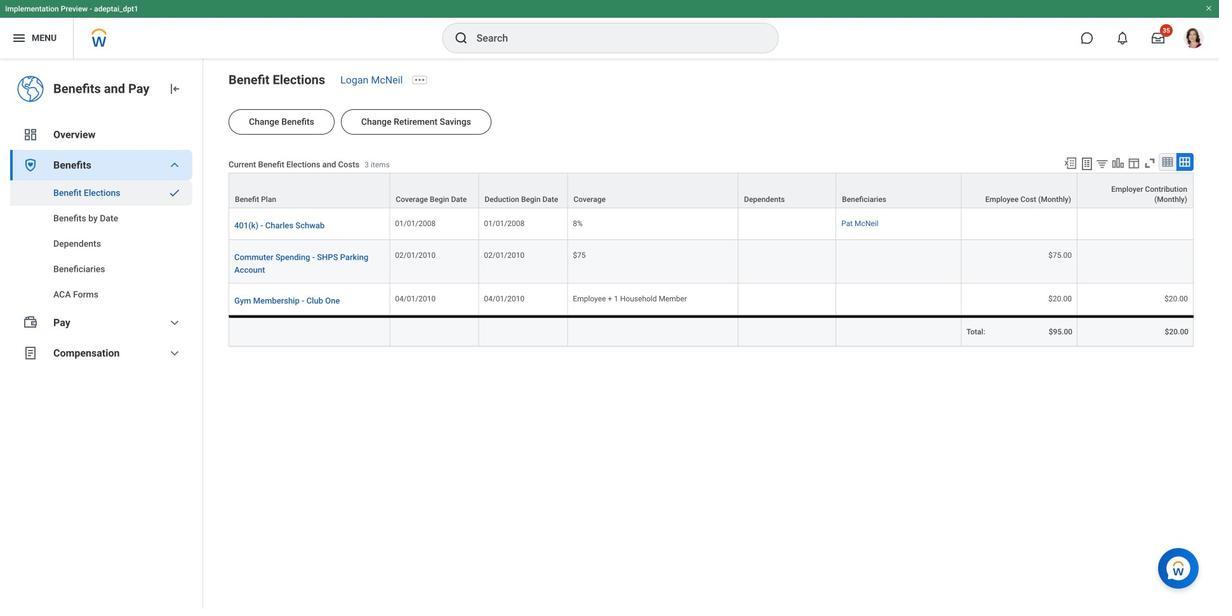 Task type: locate. For each thing, give the bounding box(es) containing it.
check image
[[167, 187, 182, 199]]

export to worksheets image
[[1080, 156, 1095, 172]]

justify image
[[11, 30, 27, 46]]

select to filter grid data image
[[1096, 157, 1110, 170]]

chevron down small image
[[167, 158, 182, 173], [167, 346, 182, 361]]

chevron down small image down chevron down small icon
[[167, 346, 182, 361]]

chevron down small image up check image
[[167, 158, 182, 173]]

5 row from the top
[[229, 316, 1194, 347]]

search image
[[454, 30, 469, 46]]

row
[[229, 173, 1194, 208], [229, 208, 1194, 240], [229, 240, 1194, 284], [229, 284, 1194, 316], [229, 316, 1194, 347]]

1 vertical spatial chevron down small image
[[167, 346, 182, 361]]

1 row from the top
[[229, 173, 1194, 208]]

task pay image
[[23, 315, 38, 330]]

navigation pane region
[[0, 58, 203, 609]]

4 row from the top
[[229, 284, 1194, 316]]

3 row from the top
[[229, 240, 1194, 284]]

toolbar
[[1058, 153, 1194, 173]]

benefits and pay element
[[53, 80, 157, 98]]

benefits image
[[23, 158, 38, 173]]

profile logan mcneil image
[[1184, 28, 1205, 51]]

fullscreen image
[[1144, 156, 1158, 170]]

1 chevron down small image from the top
[[167, 158, 182, 173]]

cell
[[739, 208, 837, 240], [962, 208, 1078, 240], [1078, 208, 1194, 240], [739, 240, 837, 284], [837, 240, 962, 284], [1078, 240, 1194, 284], [739, 284, 837, 316], [837, 284, 962, 316], [229, 316, 390, 347], [390, 316, 479, 347], [479, 316, 568, 347], [568, 316, 739, 347], [739, 316, 837, 347], [837, 316, 962, 347]]

banner
[[0, 0, 1220, 58]]

click to view/edit grid preferences image
[[1128, 156, 1142, 170]]

0 vertical spatial chevron down small image
[[167, 158, 182, 173]]

transformation import image
[[167, 81, 182, 97]]

2 chevron down small image from the top
[[167, 346, 182, 361]]



Task type: describe. For each thing, give the bounding box(es) containing it.
document alt image
[[23, 346, 38, 361]]

expand table image
[[1179, 156, 1192, 168]]

export to excel image
[[1064, 156, 1078, 170]]

notifications large image
[[1117, 32, 1130, 44]]

inbox large image
[[1152, 32, 1165, 44]]

2 row from the top
[[229, 208, 1194, 240]]

expand/collapse chart image
[[1112, 156, 1126, 170]]

table image
[[1162, 156, 1175, 168]]

Search Workday  search field
[[477, 24, 753, 52]]

chevron down small image
[[167, 315, 182, 330]]

close environment banner image
[[1206, 4, 1213, 12]]

chevron down small image for "document alt" icon
[[167, 346, 182, 361]]

dashboard image
[[23, 127, 38, 142]]

chevron down small image for benefits image
[[167, 158, 182, 173]]



Task type: vqa. For each thing, say whether or not it's contained in the screenshot.
fullscreen icon
yes



